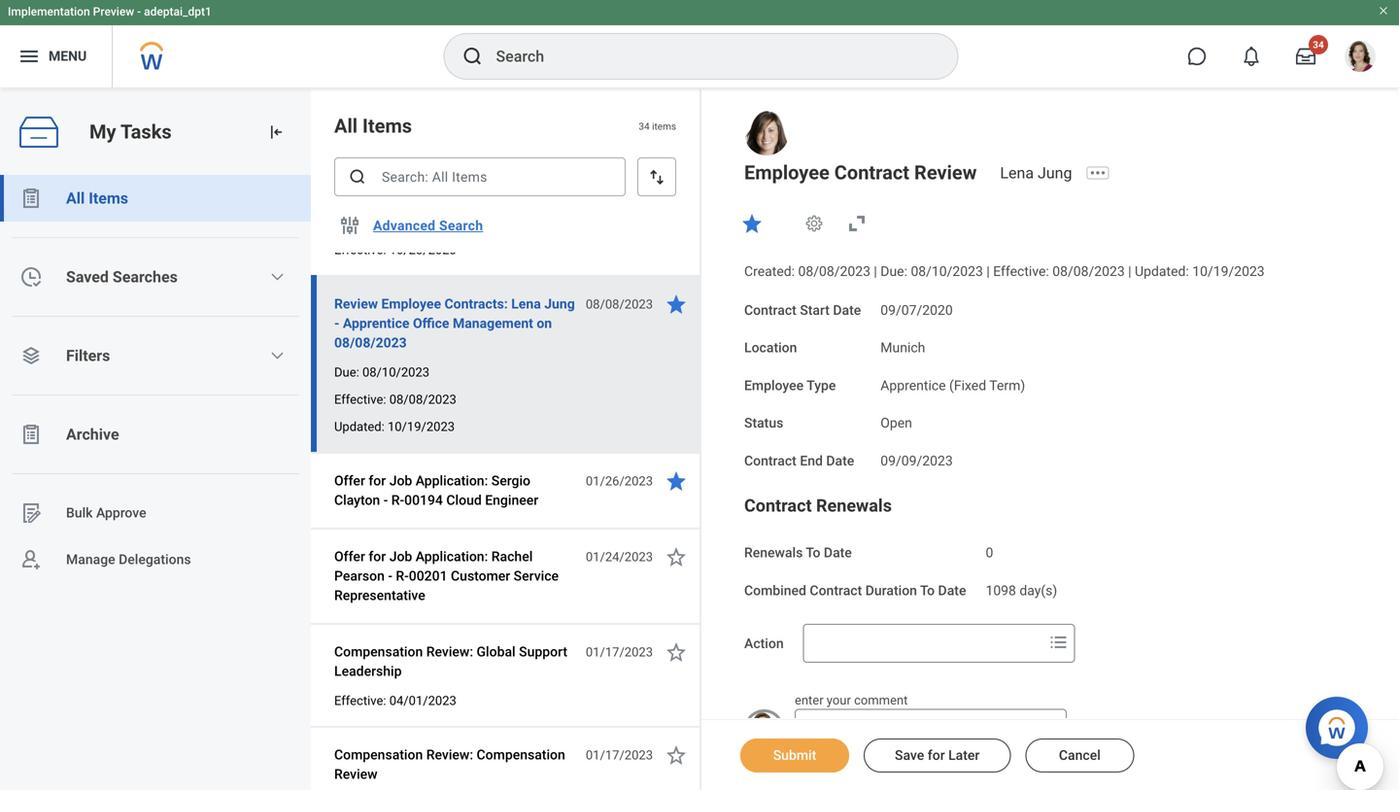Task type: describe. For each thing, give the bounding box(es) containing it.
workday assistant region
[[1307, 689, 1377, 759]]

manage delegations link
[[0, 537, 311, 583]]

jung inside the review employee contracts: lena jung - apprentice office management on 08/08/2023
[[545, 296, 575, 312]]

job for 00194
[[390, 473, 413, 489]]

chevron down image
[[270, 348, 285, 364]]

review inside the review employee contracts: lena jung - apprentice office management on 08/08/2023
[[334, 296, 378, 312]]

10/23/2023
[[390, 243, 457, 257]]

0 vertical spatial renewals
[[817, 496, 892, 516]]

saved searches
[[66, 268, 178, 286]]

employee for employee type
[[745, 377, 804, 394]]

Search Workday  search field
[[496, 35, 918, 78]]

submit button
[[741, 739, 850, 773]]

offer for job application: sergio clayton ‎- r-00194 cloud engineer
[[334, 473, 539, 508]]

items inside item list element
[[363, 115, 412, 138]]

contract renewals button
[[745, 496, 892, 516]]

menu button
[[0, 25, 112, 87]]

contract for contract end date
[[745, 453, 797, 469]]

2 | from the left
[[987, 263, 990, 280]]

start
[[800, 302, 830, 318]]

clipboard image for all items
[[19, 187, 43, 210]]

save
[[895, 748, 925, 764]]

compensation review: global support leadership button
[[334, 641, 576, 683]]

0 vertical spatial 08/10/2023
[[911, 263, 984, 280]]

compensation review: compensation review
[[334, 747, 566, 783]]

contract start date
[[745, 302, 862, 318]]

0 vertical spatial review
[[915, 161, 977, 184]]

- inside the review employee contracts: lena jung - apprentice office management on 08/08/2023
[[334, 315, 340, 332]]

updated: 10/19/2023
[[334, 420, 455, 434]]

all items button
[[0, 175, 311, 222]]

date for contract start date
[[834, 302, 862, 318]]

my tasks
[[89, 121, 172, 143]]

rachel
[[492, 549, 533, 565]]

notifications large image
[[1242, 47, 1262, 66]]

contracts:
[[445, 296, 508, 312]]

cancel
[[1060, 748, 1101, 764]]

support
[[519, 644, 568, 660]]

user plus image
[[19, 548, 43, 572]]

3 | from the left
[[1129, 263, 1132, 280]]

contract down renewals to date at the bottom right of page
[[810, 583, 863, 599]]

on
[[537, 315, 552, 332]]

0 vertical spatial jung
[[1038, 164, 1073, 182]]

due: 08/10/2023
[[334, 365, 430, 380]]

effective: for effective: 10/23/2023
[[334, 243, 386, 257]]

enter
[[795, 693, 824, 708]]

1098 day(s)
[[986, 583, 1058, 599]]

comment
[[855, 693, 908, 708]]

0 vertical spatial to
[[806, 545, 821, 561]]

perspective image
[[19, 344, 43, 367]]

contract for contract start date
[[745, 302, 797, 318]]

0 horizontal spatial renewals
[[745, 545, 803, 561]]

office
[[413, 315, 450, 332]]

approve
[[96, 505, 146, 521]]

date left '1098'
[[939, 583, 967, 599]]

contract renewals group
[[745, 494, 1361, 601]]

your
[[827, 693, 851, 708]]

34 button
[[1285, 35, 1329, 78]]

10/19/2023 inside item list element
[[388, 420, 455, 434]]

implementation
[[8, 5, 90, 18]]

apprentice inside the review employee contracts: lena jung - apprentice office management on 08/08/2023
[[343, 315, 410, 332]]

updated: inside item list element
[[334, 420, 385, 434]]

sort image
[[647, 167, 667, 187]]

for for clayton
[[369, 473, 386, 489]]

00194
[[405, 492, 443, 508]]

employee's photo (lena jung) image
[[745, 111, 789, 156]]

‎- for clayton
[[384, 492, 388, 508]]

- inside menu banner
[[137, 5, 141, 18]]

r- for 00201
[[396, 568, 409, 584]]

offer for job application: sergio clayton ‎- r-00194 cloud engineer button
[[334, 470, 576, 512]]

clayton
[[334, 492, 380, 508]]

effective: 10/23/2023
[[334, 243, 457, 257]]

advanced search
[[373, 218, 483, 234]]

04/01/2023
[[390, 694, 457, 708]]

0 vertical spatial lena
[[1001, 164, 1034, 182]]

‎- for pearson
[[388, 568, 393, 584]]

global
[[477, 644, 516, 660]]

review employee contracts: lena jung - apprentice office management on 08/08/2023
[[334, 296, 575, 351]]

00201
[[409, 568, 448, 584]]

later
[[949, 748, 980, 764]]

type
[[807, 377, 836, 394]]

employee type
[[745, 377, 836, 394]]

customer
[[451, 568, 511, 584]]

tasks
[[121, 121, 172, 143]]

submit
[[774, 748, 817, 764]]

justify image
[[17, 45, 41, 68]]

cancel button
[[1026, 739, 1135, 773]]

34 for 34 items
[[639, 120, 650, 132]]

combined contract duration to date element
[[986, 571, 1058, 600]]

management
[[453, 315, 534, 332]]

contract up fullscreen image
[[835, 161, 910, 184]]

star image for effective: 04/01/2023
[[665, 641, 688, 664]]

search image
[[461, 45, 485, 68]]

duration
[[866, 583, 918, 599]]

saved
[[66, 268, 109, 286]]

compensation review: global support leadership
[[334, 644, 568, 680]]

review employee contracts: lena jung - apprentice office management on 08/08/2023 button
[[334, 293, 576, 355]]

implementation preview -   adeptai_dpt1
[[8, 5, 212, 18]]

apprentice (fixed term) element
[[881, 374, 1026, 394]]

review: for compensation
[[427, 747, 473, 763]]

advanced
[[373, 218, 436, 234]]

manage delegations
[[66, 552, 191, 568]]

action
[[745, 636, 784, 652]]

34 items
[[639, 120, 677, 132]]

cloud
[[447, 492, 482, 508]]

effective: for effective: 08/08/2023
[[334, 392, 386, 407]]

(fixed
[[950, 377, 987, 394]]

action bar region
[[702, 719, 1400, 790]]

filters button
[[0, 332, 311, 379]]

chevron down image
[[270, 269, 285, 285]]

engineer
[[485, 492, 539, 508]]

star image for 01/26/2023
[[665, 470, 688, 493]]

all items inside item list element
[[334, 115, 412, 138]]

01/17/2023 for compensation review: global support leadership
[[586, 645, 653, 660]]

combined
[[745, 583, 807, 599]]

day(s)
[[1020, 583, 1058, 599]]

contract renewals
[[745, 496, 892, 516]]

job for 00201
[[390, 549, 413, 565]]

compensation for compensation review: global support leadership
[[334, 644, 423, 660]]

star image for due: 08/10/2023
[[665, 293, 688, 316]]

contract end date element
[[881, 441, 953, 470]]

pearson
[[334, 568, 385, 584]]

all items inside all items button
[[66, 189, 128, 208]]

08/10/2023 inside item list element
[[363, 365, 430, 380]]

1098
[[986, 583, 1017, 599]]

offer for offer for job application: rachel pearson ‎- r-00201 customer service representative
[[334, 549, 365, 565]]



Task type: locate. For each thing, give the bounding box(es) containing it.
employee inside the review employee contracts: lena jung - apprentice office management on 08/08/2023
[[382, 296, 441, 312]]

1 vertical spatial 08/10/2023
[[363, 365, 430, 380]]

offer inside offer for job application: rachel pearson ‎- r-00201 customer service representative
[[334, 549, 365, 565]]

contract start date element
[[881, 290, 953, 319]]

menu banner
[[0, 0, 1400, 87]]

01/24/2023
[[586, 550, 653, 564]]

date right the end
[[827, 453, 855, 469]]

09/07/2020
[[881, 302, 953, 318]]

r- inside offer for job application: sergio clayton ‎- r-00194 cloud engineer
[[392, 492, 405, 508]]

01/17/2023 for compensation review: compensation review
[[586, 748, 653, 763]]

0 horizontal spatial -
[[137, 5, 141, 18]]

0 vertical spatial employee
[[745, 161, 830, 184]]

star image for offer for job application: rachel pearson ‎- r-00201 customer service representative
[[665, 545, 688, 569]]

1 horizontal spatial all items
[[334, 115, 412, 138]]

1 horizontal spatial due:
[[881, 263, 908, 280]]

clipboard image left archive
[[19, 423, 43, 446]]

to down contract renewals button
[[806, 545, 821, 561]]

1 vertical spatial star image
[[665, 744, 688, 767]]

item list element
[[311, 89, 702, 790]]

1 vertical spatial review
[[334, 296, 378, 312]]

created:
[[745, 263, 795, 280]]

rename image
[[19, 502, 43, 525]]

for for pearson
[[369, 549, 386, 565]]

for up pearson
[[369, 549, 386, 565]]

1 vertical spatial renewals
[[745, 545, 803, 561]]

inbox large image
[[1297, 47, 1316, 66]]

1 review: from the top
[[427, 644, 473, 660]]

-
[[137, 5, 141, 18], [334, 315, 340, 332]]

all inside item list element
[[334, 115, 358, 138]]

1 horizontal spatial 08/10/2023
[[911, 263, 984, 280]]

application:
[[416, 473, 488, 489], [416, 549, 488, 565]]

34 left items
[[639, 120, 650, 132]]

job inside offer for job application: rachel pearson ‎- r-00201 customer service representative
[[390, 549, 413, 565]]

0 vertical spatial job
[[390, 473, 413, 489]]

0 vertical spatial for
[[369, 473, 386, 489]]

clipboard image inside all items button
[[19, 187, 43, 210]]

compensation for compensation review: compensation review
[[334, 747, 423, 763]]

1 horizontal spatial jung
[[1038, 164, 1073, 182]]

r- for 00194
[[392, 492, 405, 508]]

1 vertical spatial clipboard image
[[19, 423, 43, 446]]

0 horizontal spatial updated:
[[334, 420, 385, 434]]

all items down my at the top
[[66, 189, 128, 208]]

10/19/2023
[[1193, 263, 1265, 280], [388, 420, 455, 434]]

2 clipboard image from the top
[[19, 423, 43, 446]]

job up the 00201
[[390, 549, 413, 565]]

review: down 04/01/2023
[[427, 747, 473, 763]]

clipboard image for archive
[[19, 423, 43, 446]]

application: inside offer for job application: rachel pearson ‎- r-00201 customer service representative
[[416, 549, 488, 565]]

for right save at the bottom right of page
[[928, 748, 946, 764]]

date right start
[[834, 302, 862, 318]]

filters
[[66, 347, 110, 365]]

0 vertical spatial all
[[334, 115, 358, 138]]

review down effective: 10/23/2023
[[334, 296, 378, 312]]

apprentice down munich
[[881, 377, 947, 394]]

renewals to date element
[[986, 533, 994, 562]]

status
[[745, 415, 784, 431]]

renewals up the combined
[[745, 545, 803, 561]]

1 | from the left
[[874, 263, 878, 280]]

lena jung element
[[1001, 164, 1084, 182]]

effective: 04/01/2023
[[334, 694, 457, 708]]

review: left global
[[427, 644, 473, 660]]

1 job from the top
[[390, 473, 413, 489]]

review: inside compensation review: global support leadership
[[427, 644, 473, 660]]

updated:
[[1136, 263, 1190, 280], [334, 420, 385, 434]]

for inside the action bar region
[[928, 748, 946, 764]]

1 vertical spatial ‎-
[[388, 568, 393, 584]]

items
[[652, 120, 677, 132]]

review: inside compensation review: compensation review
[[427, 747, 473, 763]]

review left lena jung
[[915, 161, 977, 184]]

offer for offer for job application: sergio clayton ‎- r-00194 cloud engineer
[[334, 473, 365, 489]]

all up saved
[[66, 189, 85, 208]]

clipboard image inside archive button
[[19, 423, 43, 446]]

1 vertical spatial for
[[369, 549, 386, 565]]

1 horizontal spatial to
[[921, 583, 935, 599]]

1 vertical spatial application:
[[416, 549, 488, 565]]

0 vertical spatial clipboard image
[[19, 187, 43, 210]]

jung
[[1038, 164, 1073, 182], [545, 296, 575, 312]]

employee contract review
[[745, 161, 977, 184]]

‎-
[[384, 492, 388, 508], [388, 568, 393, 584]]

‎- up representative
[[388, 568, 393, 584]]

transformation import image
[[266, 122, 286, 142]]

items down my at the top
[[89, 189, 128, 208]]

2 star image from the top
[[665, 744, 688, 767]]

0 vertical spatial apprentice
[[343, 315, 410, 332]]

employee down employee's photo (lena jung)
[[745, 161, 830, 184]]

0 horizontal spatial jung
[[545, 296, 575, 312]]

items inside all items button
[[89, 189, 128, 208]]

munich
[[881, 340, 926, 356]]

0 vertical spatial items
[[363, 115, 412, 138]]

0 vertical spatial updated:
[[1136, 263, 1190, 280]]

- right preview
[[137, 5, 141, 18]]

date
[[834, 302, 862, 318], [827, 453, 855, 469], [824, 545, 852, 561], [939, 583, 967, 599]]

lena inside the review employee contracts: lena jung - apprentice office management on 08/08/2023
[[512, 296, 541, 312]]

profile logan mcneil image
[[1346, 41, 1377, 76]]

bulk
[[66, 505, 93, 521]]

renewals to date
[[745, 545, 852, 561]]

34 for 34
[[1314, 39, 1325, 51]]

clock check image
[[19, 265, 43, 289]]

effective: 08/08/2023
[[334, 392, 457, 407]]

representative
[[334, 588, 426, 604]]

1 vertical spatial 10/19/2023
[[388, 420, 455, 434]]

for up clayton
[[369, 473, 386, 489]]

end
[[800, 453, 823, 469]]

1 vertical spatial all
[[66, 189, 85, 208]]

job
[[390, 473, 413, 489], [390, 549, 413, 565]]

Search: All Items text field
[[334, 157, 626, 196]]

save for later
[[895, 748, 980, 764]]

|
[[874, 263, 878, 280], [987, 263, 990, 280], [1129, 263, 1132, 280]]

employee up office
[[382, 296, 441, 312]]

1 star image from the top
[[665, 545, 688, 569]]

1 vertical spatial apprentice
[[881, 377, 947, 394]]

0 horizontal spatial 34
[[639, 120, 650, 132]]

searches
[[113, 268, 178, 286]]

review down effective: 04/01/2023
[[334, 767, 378, 783]]

employee down location at the top of the page
[[745, 377, 804, 394]]

review: for global
[[427, 644, 473, 660]]

combined contract duration to date
[[745, 583, 967, 599]]

r- inside offer for job application: rachel pearson ‎- r-00201 customer service representative
[[396, 568, 409, 584]]

employee
[[745, 161, 830, 184], [382, 296, 441, 312], [745, 377, 804, 394]]

offer for job application: rachel pearson ‎- r-00201 customer service representative button
[[334, 545, 576, 608]]

1 vertical spatial 01/17/2023
[[586, 748, 653, 763]]

list
[[0, 175, 311, 583]]

compensation review: compensation review button
[[334, 744, 576, 787]]

r- up representative
[[396, 568, 409, 584]]

delegations
[[119, 552, 191, 568]]

0 vertical spatial r-
[[392, 492, 405, 508]]

application: up the 00201
[[416, 549, 488, 565]]

0 vertical spatial 10/19/2023
[[1193, 263, 1265, 280]]

compensation inside compensation review: global support leadership
[[334, 644, 423, 660]]

contract down contract end date
[[745, 496, 812, 516]]

0 vertical spatial offer
[[334, 473, 365, 489]]

lena jung
[[1001, 164, 1073, 182]]

1 horizontal spatial updated:
[[1136, 263, 1190, 280]]

clipboard image
[[19, 187, 43, 210], [19, 423, 43, 446]]

star image
[[665, 545, 688, 569], [665, 744, 688, 767]]

my
[[89, 121, 116, 143]]

munich element
[[881, 336, 926, 356]]

items up search image
[[363, 115, 412, 138]]

‎- inside offer for job application: sergio clayton ‎- r-00194 cloud engineer
[[384, 492, 388, 508]]

review inside compensation review: compensation review
[[334, 767, 378, 783]]

offer up clayton
[[334, 473, 365, 489]]

0 horizontal spatial due:
[[334, 365, 359, 380]]

1 horizontal spatial -
[[334, 315, 340, 332]]

34
[[1314, 39, 1325, 51], [639, 120, 650, 132]]

1 horizontal spatial lena
[[1001, 164, 1034, 182]]

34 inside 34 button
[[1314, 39, 1325, 51]]

1 vertical spatial employee
[[382, 296, 441, 312]]

09/09/2023
[[881, 453, 953, 469]]

leadership
[[334, 664, 402, 680]]

date up combined contract duration to date
[[824, 545, 852, 561]]

0 vertical spatial 01/17/2023
[[586, 645, 653, 660]]

0 vertical spatial 34
[[1314, 39, 1325, 51]]

application: up cloud on the left of the page
[[416, 473, 488, 489]]

employee for employee contract review
[[745, 161, 830, 184]]

0 horizontal spatial 08/10/2023
[[363, 365, 430, 380]]

2 job from the top
[[390, 549, 413, 565]]

apprentice up due: 08/10/2023
[[343, 315, 410, 332]]

‎- right clayton
[[384, 492, 388, 508]]

saved searches button
[[0, 254, 311, 300]]

0 horizontal spatial apprentice
[[343, 315, 410, 332]]

service
[[514, 568, 559, 584]]

offer for job application: rachel pearson ‎- r-00201 customer service representative
[[334, 549, 559, 604]]

0
[[986, 545, 994, 561]]

date for renewals to date
[[824, 545, 852, 561]]

1 vertical spatial items
[[89, 189, 128, 208]]

offer up pearson
[[334, 549, 365, 565]]

0 vertical spatial all items
[[334, 115, 412, 138]]

list containing all items
[[0, 175, 311, 583]]

open
[[881, 415, 913, 431]]

archive button
[[0, 411, 311, 458]]

0 horizontal spatial to
[[806, 545, 821, 561]]

- up due: 08/10/2023
[[334, 315, 340, 332]]

lena
[[1001, 164, 1034, 182], [512, 296, 541, 312]]

term)
[[990, 377, 1026, 394]]

contract up location at the top of the page
[[745, 302, 797, 318]]

job inside offer for job application: sergio clayton ‎- r-00194 cloud engineer
[[390, 473, 413, 489]]

star image for compensation review: compensation review
[[665, 744, 688, 767]]

0 vertical spatial -
[[137, 5, 141, 18]]

0 vertical spatial star image
[[665, 545, 688, 569]]

contract for contract renewals
[[745, 496, 812, 516]]

search image
[[348, 167, 367, 187]]

location
[[745, 340, 798, 356]]

2 horizontal spatial |
[[1129, 263, 1132, 280]]

0 horizontal spatial items
[[89, 189, 128, 208]]

1 vertical spatial -
[[334, 315, 340, 332]]

08/10/2023 up effective: 08/08/2023
[[363, 365, 430, 380]]

menu
[[49, 48, 87, 64]]

1 horizontal spatial items
[[363, 115, 412, 138]]

clipboard image up clock check icon
[[19, 187, 43, 210]]

1 vertical spatial jung
[[545, 296, 575, 312]]

due: up contract start date element
[[881, 263, 908, 280]]

08/08/2023 inside the review employee contracts: lena jung - apprentice office management on 08/08/2023
[[334, 335, 407, 351]]

job up 00194 in the bottom left of the page
[[390, 473, 413, 489]]

adeptai_dpt1
[[144, 5, 212, 18]]

01/26/2023
[[586, 474, 653, 489]]

1 horizontal spatial apprentice
[[881, 377, 947, 394]]

1 vertical spatial 34
[[639, 120, 650, 132]]

to right duration
[[921, 583, 935, 599]]

open element
[[881, 411, 913, 431]]

offer
[[334, 473, 365, 489], [334, 549, 365, 565]]

0 vertical spatial application:
[[416, 473, 488, 489]]

prompts image
[[1048, 631, 1071, 654]]

advanced search button
[[366, 206, 491, 245]]

manage
[[66, 552, 115, 568]]

1 vertical spatial lena
[[512, 296, 541, 312]]

close environment banner image
[[1379, 5, 1390, 17]]

apprentice
[[343, 315, 410, 332], [881, 377, 947, 394]]

0 horizontal spatial |
[[874, 263, 878, 280]]

2 application: from the top
[[416, 549, 488, 565]]

1 clipboard image from the top
[[19, 187, 43, 210]]

sergio
[[492, 473, 531, 489]]

1 horizontal spatial 10/19/2023
[[1193, 263, 1265, 280]]

1 01/17/2023 from the top
[[586, 645, 653, 660]]

1 vertical spatial review:
[[427, 747, 473, 763]]

enter your comment
[[795, 693, 908, 708]]

to
[[806, 545, 821, 561], [921, 583, 935, 599]]

all up search image
[[334, 115, 358, 138]]

1 vertical spatial job
[[390, 549, 413, 565]]

1 offer from the top
[[334, 473, 365, 489]]

review
[[915, 161, 977, 184], [334, 296, 378, 312], [334, 767, 378, 783]]

apprentice (fixed term)
[[881, 377, 1026, 394]]

1 vertical spatial to
[[921, 583, 935, 599]]

renewals down the end
[[817, 496, 892, 516]]

Action field
[[805, 626, 1044, 661]]

effective: for effective: 04/01/2023
[[334, 694, 386, 708]]

08/10/2023 up contract start date element
[[911, 263, 984, 280]]

save for later button
[[864, 739, 1011, 773]]

fullscreen image
[[846, 212, 869, 235]]

0 horizontal spatial 10/19/2023
[[388, 420, 455, 434]]

2 vertical spatial employee
[[745, 377, 804, 394]]

preview
[[93, 5, 134, 18]]

0 vertical spatial review:
[[427, 644, 473, 660]]

all inside button
[[66, 189, 85, 208]]

0 horizontal spatial all
[[66, 189, 85, 208]]

0 horizontal spatial lena
[[512, 296, 541, 312]]

search
[[439, 218, 483, 234]]

application: inside offer for job application: sergio clayton ‎- r-00194 cloud engineer
[[416, 473, 488, 489]]

application: for cloud
[[416, 473, 488, 489]]

0 vertical spatial ‎-
[[384, 492, 388, 508]]

star image
[[741, 212, 764, 235], [665, 293, 688, 316], [665, 470, 688, 493], [665, 641, 688, 664]]

date for contract end date
[[827, 453, 855, 469]]

34 inside item list element
[[639, 120, 650, 132]]

1 application: from the top
[[416, 473, 488, 489]]

2 vertical spatial for
[[928, 748, 946, 764]]

1 horizontal spatial all
[[334, 115, 358, 138]]

1 vertical spatial r-
[[396, 568, 409, 584]]

bulk approve link
[[0, 490, 311, 537]]

all items up search image
[[334, 115, 412, 138]]

archive
[[66, 425, 119, 444]]

effective:
[[334, 243, 386, 257], [994, 263, 1050, 280], [334, 392, 386, 407], [334, 694, 386, 708]]

for inside offer for job application: sergio clayton ‎- r-00194 cloud engineer
[[369, 473, 386, 489]]

0 horizontal spatial all items
[[66, 189, 128, 208]]

0 vertical spatial due:
[[881, 263, 908, 280]]

1 horizontal spatial renewals
[[817, 496, 892, 516]]

application: for customer
[[416, 549, 488, 565]]

for inside offer for job application: rachel pearson ‎- r-00201 customer service representative
[[369, 549, 386, 565]]

1 horizontal spatial 34
[[1314, 39, 1325, 51]]

1 vertical spatial updated:
[[334, 420, 385, 434]]

due: inside item list element
[[334, 365, 359, 380]]

2 review: from the top
[[427, 747, 473, 763]]

1 vertical spatial due:
[[334, 365, 359, 380]]

2 offer from the top
[[334, 549, 365, 565]]

due: up effective: 08/08/2023
[[334, 365, 359, 380]]

2 vertical spatial review
[[334, 767, 378, 783]]

2 01/17/2023 from the top
[[586, 748, 653, 763]]

configure image
[[338, 214, 362, 237]]

created: 08/08/2023 | due: 08/10/2023 | effective: 08/08/2023 | updated: 10/19/2023
[[745, 263, 1265, 280]]

r- right clayton
[[392, 492, 405, 508]]

1 vertical spatial all items
[[66, 189, 128, 208]]

‎- inside offer for job application: rachel pearson ‎- r-00201 customer service representative
[[388, 568, 393, 584]]

gear image
[[805, 214, 824, 233]]

bulk approve
[[66, 505, 146, 521]]

34 left profile logan mcneil icon
[[1314, 39, 1325, 51]]

my tasks element
[[0, 89, 311, 790]]

1 vertical spatial offer
[[334, 549, 365, 565]]

1 horizontal spatial |
[[987, 263, 990, 280]]

offer inside offer for job application: sergio clayton ‎- r-00194 cloud engineer
[[334, 473, 365, 489]]

contract down status
[[745, 453, 797, 469]]



Task type: vqa. For each thing, say whether or not it's contained in the screenshot.
Manage Delegations link
yes



